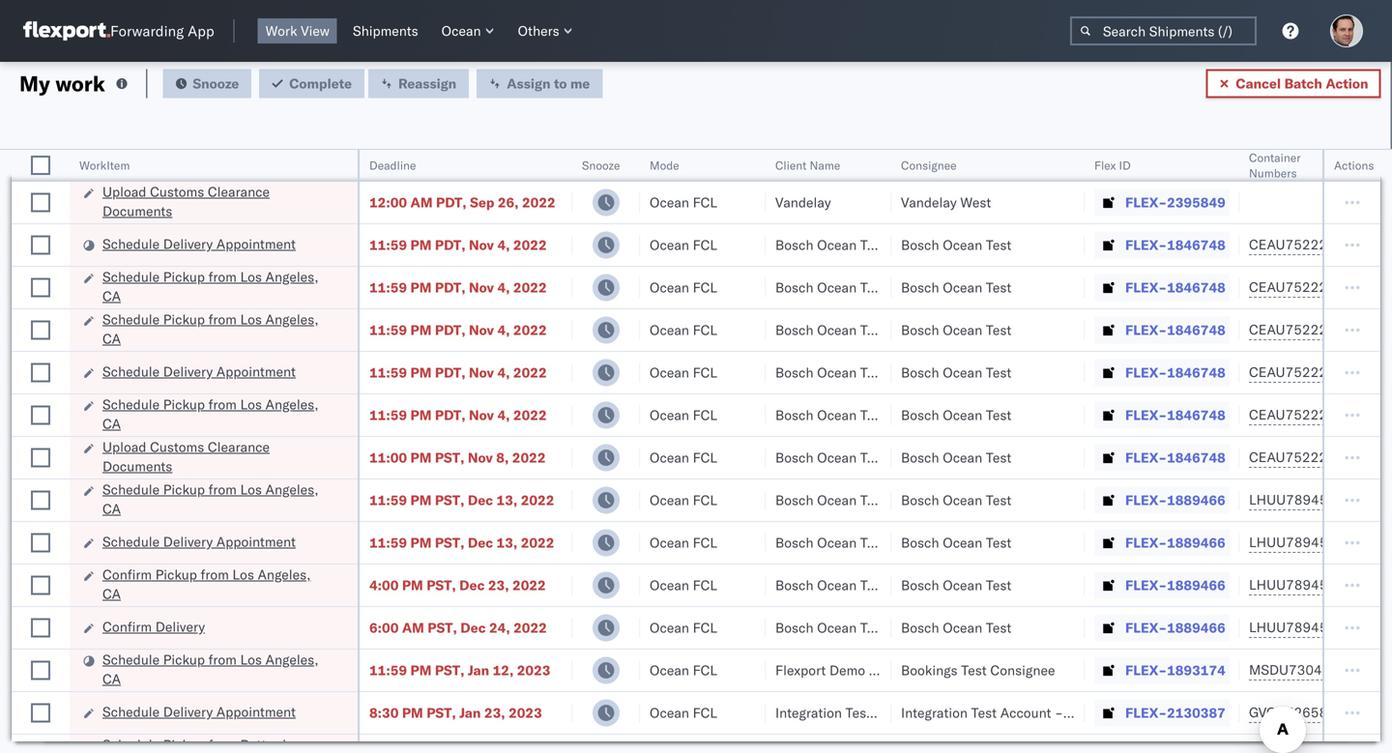 Task type: vqa. For each thing, say whether or not it's contained in the screenshot.
'View as client' BUTTON
no



Task type: locate. For each thing, give the bounding box(es) containing it.
9 schedule from the top
[[103, 704, 160, 720]]

pickup inside confirm pickup from los angeles, ca
[[155, 566, 197, 583]]

delivery for 4th schedule delivery appointment button from the top
[[163, 704, 213, 720]]

4 schedule delivery appointment link from the top
[[103, 703, 296, 722]]

documents
[[103, 203, 172, 220], [103, 458, 172, 475]]

confirm delivery
[[103, 618, 205, 635]]

5 hlxu6 from the top
[[1352, 406, 1393, 423]]

resize handle column header for consignee button
[[1062, 150, 1085, 753]]

1 lhuu7894563, uetu5 from the top
[[1249, 491, 1393, 508]]

3 1889466 from the top
[[1167, 577, 1226, 594]]

flex-1846748 button
[[1095, 232, 1230, 259], [1095, 232, 1230, 259], [1095, 274, 1230, 301], [1095, 274, 1230, 301], [1095, 317, 1230, 344], [1095, 317, 1230, 344], [1095, 359, 1230, 386], [1095, 359, 1230, 386], [1095, 402, 1230, 429], [1095, 402, 1230, 429], [1095, 444, 1230, 471], [1095, 444, 1230, 471]]

upload customs clearance documents for 11:00 pm pst, nov 8, 2022
[[103, 439, 270, 475]]

4 11:59 from the top
[[369, 364, 407, 381]]

0 vertical spatial clearance
[[208, 183, 270, 200]]

24,
[[489, 619, 510, 636]]

am for pst,
[[402, 619, 424, 636]]

flexport. image
[[23, 21, 110, 41]]

1846748
[[1167, 236, 1226, 253], [1167, 279, 1226, 296], [1167, 322, 1226, 338], [1167, 364, 1226, 381], [1167, 407, 1226, 424], [1167, 449, 1226, 466]]

clearance for 12:00 am pdt, sep 26, 2022
[[208, 183, 270, 200]]

am right 6:00
[[402, 619, 424, 636]]

delivery for second schedule delivery appointment button from the top
[[163, 363, 213, 380]]

angeles,
[[265, 268, 319, 285], [265, 311, 319, 328], [265, 396, 319, 413], [265, 481, 319, 498], [258, 566, 311, 583], [265, 651, 319, 668]]

1 schedule delivery appointment from the top
[[103, 235, 296, 252]]

resize handle column header for mode button
[[743, 150, 766, 753]]

ocean button
[[434, 18, 503, 44]]

1 ab from the top
[[1375, 492, 1393, 509]]

jan left 12,
[[468, 662, 489, 679]]

23,
[[488, 577, 509, 594], [484, 704, 505, 721]]

ocean fcl for third schedule pickup from los angeles, ca link
[[650, 407, 718, 424]]

3 ceau7522281, hlxu6 from the top
[[1249, 321, 1393, 338]]

2 ma from the top
[[1375, 704, 1393, 721]]

3 appointment from the top
[[216, 533, 296, 550]]

uetu5 for schedule delivery appointment
[[1353, 534, 1393, 551]]

1 schedule delivery appointment link from the top
[[103, 235, 296, 254]]

0 vertical spatial 2023
[[517, 662, 551, 679]]

2 schedule pickup from los angeles, ca link from the top
[[103, 310, 333, 349]]

11:00
[[369, 449, 407, 466]]

1 ma from the top
[[1375, 662, 1393, 679]]

customs for 12:00
[[150, 183, 204, 200]]

0 vertical spatial customs
[[150, 183, 204, 200]]

schedule
[[103, 235, 160, 252], [103, 268, 160, 285], [103, 311, 160, 328], [103, 363, 160, 380], [103, 396, 160, 413], [103, 481, 160, 498], [103, 533, 160, 550], [103, 651, 160, 668], [103, 704, 160, 720]]

3 4, from the top
[[497, 322, 510, 338]]

name
[[810, 158, 841, 173]]

schedule for 5th schedule pickup from los angeles, ca link from the top
[[103, 651, 160, 668]]

dec for confirm pickup from los angeles, ca
[[460, 577, 485, 594]]

ceau7522281, hlxu6 for schedule delivery appointment link associated with second schedule delivery appointment button from the top
[[1249, 364, 1393, 381]]

los
[[240, 268, 262, 285], [240, 311, 262, 328], [240, 396, 262, 413], [240, 481, 262, 498], [232, 566, 254, 583], [240, 651, 262, 668]]

2022 for schedule delivery appointment link associated with second schedule delivery appointment button from the top
[[513, 364, 547, 381]]

dec left 24,
[[461, 619, 486, 636]]

13 ocean fcl from the top
[[650, 704, 718, 721]]

ma up nyku9
[[1375, 662, 1393, 679]]

23, up 24,
[[488, 577, 509, 594]]

vandelay left west
[[901, 194, 957, 211]]

snooze
[[582, 158, 620, 173]]

consignee for bookings test consignee
[[991, 662, 1055, 679]]

hlxu6
[[1352, 236, 1393, 253], [1352, 279, 1393, 295], [1352, 321, 1393, 338], [1352, 364, 1393, 381], [1352, 406, 1393, 423], [1352, 449, 1393, 466]]

pst, down 11:59 pm pst, jan 12, 2023
[[427, 704, 456, 721]]

2 1846748 from the top
[[1167, 279, 1226, 296]]

bookings
[[901, 662, 958, 679]]

ma for msdu7304509
[[1375, 662, 1393, 679]]

lhuu7894563, for schedule delivery appointment
[[1249, 534, 1349, 551]]

0 vertical spatial upload
[[103, 183, 146, 200]]

0 vertical spatial am
[[411, 194, 433, 211]]

delivery for confirm delivery button
[[155, 618, 205, 635]]

2 lhuu7894563, uetu5 from the top
[[1249, 534, 1393, 551]]

resize handle column header for the deadline button
[[549, 150, 572, 753]]

dec
[[468, 492, 493, 509], [468, 534, 493, 551], [460, 577, 485, 594], [461, 619, 486, 636]]

flex-1893174 button
[[1095, 657, 1230, 684], [1095, 657, 1230, 684]]

1 confirm from the top
[[103, 566, 152, 583]]

schedule delivery appointment for 3rd schedule delivery appointment button schedule delivery appointment link
[[103, 533, 296, 550]]

ceau7522281, hlxu6 for third schedule pickup from los angeles, ca link
[[1249, 406, 1393, 423]]

13 fcl from the top
[[693, 704, 718, 721]]

4 schedule delivery appointment button from the top
[[103, 703, 296, 724]]

11:59 pm pst, dec 13, 2022 for schedule delivery appointment
[[369, 534, 555, 551]]

vandelay down client name
[[776, 194, 831, 211]]

7 schedule from the top
[[103, 533, 160, 550]]

upload customs clearance documents button
[[103, 182, 333, 223], [103, 438, 333, 478]]

lhuu7894563, uetu5 for confirm delivery
[[1249, 619, 1393, 636]]

bosch ocean test
[[776, 236, 886, 253], [901, 236, 1012, 253], [776, 279, 886, 296], [901, 279, 1012, 296], [776, 322, 886, 338], [901, 322, 1012, 338], [776, 364, 886, 381], [901, 364, 1012, 381], [776, 407, 886, 424], [901, 407, 1012, 424], [776, 449, 886, 466], [901, 449, 1012, 466], [776, 492, 886, 509], [901, 492, 1012, 509], [776, 534, 886, 551], [901, 534, 1012, 551], [776, 577, 886, 594], [901, 577, 1012, 594], [776, 619, 886, 636], [901, 619, 1012, 636]]

4 tes from the top
[[1375, 364, 1393, 381]]

schedule delivery appointment link for 3rd schedule delivery appointment button
[[103, 532, 296, 552]]

2022 for third schedule pickup from los angeles, ca link
[[513, 407, 547, 424]]

13, for schedule delivery appointment
[[497, 534, 518, 551]]

7 11:59 from the top
[[369, 534, 407, 551]]

1 upload customs clearance documents from the top
[[103, 183, 270, 220]]

6 ca from the top
[[103, 671, 121, 688]]

jan down 11:59 pm pst, jan 12, 2023
[[460, 704, 481, 721]]

4 schedule delivery appointment from the top
[[103, 704, 296, 720]]

am for pdt,
[[411, 194, 433, 211]]

11 flex- from the top
[[1126, 619, 1167, 636]]

flex-2130387 button
[[1095, 700, 1230, 727], [1095, 700, 1230, 727]]

0 vertical spatial ma
[[1375, 662, 1393, 679]]

ab for confirm delivery
[[1375, 619, 1393, 636]]

2023
[[517, 662, 551, 679], [509, 704, 542, 721]]

flex-1889466 for schedule pickup from los angeles, ca
[[1126, 492, 1226, 509]]

2023 right 12,
[[517, 662, 551, 679]]

upload customs clearance documents link
[[103, 182, 333, 221], [103, 438, 333, 476]]

schedule delivery appointment link for second schedule delivery appointment button from the top
[[103, 362, 296, 381]]

1 vertical spatial confirm
[[103, 618, 152, 635]]

13,
[[497, 492, 518, 509], [497, 534, 518, 551]]

11:59 pm pst, dec 13, 2022 down 11:00 pm pst, nov 8, 2022
[[369, 492, 555, 509]]

schedule for schedule delivery appointment link associated with 4th schedule delivery appointment button from the top
[[103, 704, 160, 720]]

8 resize handle column header from the left
[[1217, 150, 1240, 753]]

2 documents from the top
[[103, 458, 172, 475]]

11:59
[[369, 236, 407, 253], [369, 279, 407, 296], [369, 322, 407, 338], [369, 364, 407, 381], [369, 407, 407, 424], [369, 492, 407, 509], [369, 534, 407, 551], [369, 662, 407, 679]]

2 fcl from the top
[[693, 236, 718, 253]]

confirm down confirm pickup from los angeles, ca
[[103, 618, 152, 635]]

upload customs clearance documents button for 12:00 am pdt, sep 26, 2022
[[103, 182, 333, 223]]

4 schedule pickup from los angeles, ca from the top
[[103, 481, 319, 517]]

from
[[208, 268, 237, 285], [208, 311, 237, 328], [208, 396, 237, 413], [208, 481, 237, 498], [201, 566, 229, 583], [208, 651, 237, 668]]

dec down 11:00 pm pst, nov 8, 2022
[[468, 492, 493, 509]]

1 vertical spatial jan
[[460, 704, 481, 721]]

1 horizontal spatial vandelay
[[901, 194, 957, 211]]

uetu5
[[1353, 491, 1393, 508], [1353, 534, 1393, 551], [1353, 576, 1393, 593], [1353, 619, 1393, 636]]

4 schedule from the top
[[103, 363, 160, 380]]

dec up the 6:00 am pst, dec 24, 2022 at the left of page
[[460, 577, 485, 594]]

flex-2130387
[[1126, 704, 1226, 721]]

0 vertical spatial upload customs clearance documents button
[[103, 182, 333, 223]]

schedule delivery appointment button
[[103, 235, 296, 256], [103, 362, 296, 383], [103, 532, 296, 554], [103, 703, 296, 724]]

3 schedule delivery appointment link from the top
[[103, 532, 296, 552]]

3 flex-1846748 from the top
[[1126, 322, 1226, 338]]

4 1846748 from the top
[[1167, 364, 1226, 381]]

confirm delivery link
[[103, 617, 205, 637]]

flex-2395849 button
[[1095, 189, 1230, 216], [1095, 189, 1230, 216]]

1 1889466 from the top
[[1167, 492, 1226, 509]]

11 ocean fcl from the top
[[650, 619, 718, 636]]

ocean fcl for schedule delivery appointment link associated with 4th schedule delivery appointment button from the top
[[650, 704, 718, 721]]

2022 for 3rd schedule delivery appointment button schedule delivery appointment link
[[521, 534, 555, 551]]

12:00
[[369, 194, 407, 211]]

0 vertical spatial upload customs clearance documents link
[[103, 182, 333, 221]]

ceau7522281,
[[1249, 236, 1349, 253], [1249, 279, 1349, 295], [1249, 321, 1349, 338], [1249, 364, 1349, 381], [1249, 406, 1349, 423], [1249, 449, 1349, 466]]

1 vertical spatial upload
[[103, 439, 146, 455]]

1 vertical spatial customs
[[150, 439, 204, 455]]

1 vertical spatial clearance
[[208, 439, 270, 455]]

ma
[[1375, 662, 1393, 679], [1375, 704, 1393, 721]]

2 lhuu7894563, from the top
[[1249, 534, 1349, 551]]

others
[[518, 22, 560, 39]]

cancel batch action
[[1236, 75, 1369, 92]]

0 vertical spatial 11:59 pm pst, dec 13, 2022
[[369, 492, 555, 509]]

13, down 8,
[[497, 492, 518, 509]]

11:59 pm pst, dec 13, 2022 up 4:00 pm pst, dec 23, 2022
[[369, 534, 555, 551]]

1 vertical spatial 23,
[[484, 704, 505, 721]]

documents for 11:00 pm pst, nov 8, 2022
[[103, 458, 172, 475]]

2 schedule delivery appointment button from the top
[[103, 362, 296, 383]]

2 confirm from the top
[[103, 618, 152, 635]]

11:59 pm pst, dec 13, 2022
[[369, 492, 555, 509], [369, 534, 555, 551]]

ceau7522281, hlxu6 for second schedule pickup from los angeles, ca link
[[1249, 321, 1393, 338]]

delivery for 3rd schedule delivery appointment button
[[163, 533, 213, 550]]

1 flex-1889466 from the top
[[1126, 492, 1226, 509]]

schedule delivery appointment
[[103, 235, 296, 252], [103, 363, 296, 380], [103, 533, 296, 550], [103, 704, 296, 720]]

2 clearance from the top
[[208, 439, 270, 455]]

7 resize handle column header from the left
[[1062, 150, 1085, 753]]

ocean fcl
[[650, 194, 718, 211], [650, 236, 718, 253], [650, 279, 718, 296], [650, 322, 718, 338], [650, 364, 718, 381], [650, 407, 718, 424], [650, 449, 718, 466], [650, 492, 718, 509], [650, 534, 718, 551], [650, 577, 718, 594], [650, 619, 718, 636], [650, 662, 718, 679], [650, 704, 718, 721]]

gvcu5265864,
[[1249, 704, 1349, 721]]

ocean fcl for schedule delivery appointment link corresponding to fourth schedule delivery appointment button from the bottom
[[650, 236, 718, 253]]

schedule for first schedule pickup from los angeles, ca link from the top of the page
[[103, 268, 160, 285]]

3 schedule pickup from los angeles, ca from the top
[[103, 396, 319, 432]]

uetu5 for confirm pickup from los angeles, ca
[[1353, 576, 1393, 593]]

9 resize handle column header from the left
[[1342, 150, 1365, 753]]

2023 down 12,
[[509, 704, 542, 721]]

resize handle column header for the workitem button
[[335, 150, 358, 753]]

4 ab from the top
[[1375, 619, 1393, 636]]

consignee up vandelay west
[[901, 158, 957, 173]]

2 upload customs clearance documents link from the top
[[103, 438, 333, 476]]

clearance for 11:00 pm pst, nov 8, 2022
[[208, 439, 270, 455]]

1 upload customs clearance documents link from the top
[[103, 182, 333, 221]]

pickup
[[163, 268, 205, 285], [163, 311, 205, 328], [163, 396, 205, 413], [163, 481, 205, 498], [155, 566, 197, 583], [163, 651, 205, 668]]

10 fcl from the top
[[693, 577, 718, 594]]

1 vertical spatial upload customs clearance documents button
[[103, 438, 333, 478]]

ab for confirm pickup from los angeles, ca
[[1375, 577, 1393, 594]]

5 schedule from the top
[[103, 396, 160, 413]]

1 schedule from the top
[[103, 235, 160, 252]]

4 flex-1889466 from the top
[[1126, 619, 1226, 636]]

23, down 12,
[[484, 704, 505, 721]]

3 flex-1889466 from the top
[[1126, 577, 1226, 594]]

0 vertical spatial confirm
[[103, 566, 152, 583]]

integration
[[901, 704, 968, 721]]

ab
[[1375, 492, 1393, 509], [1375, 534, 1393, 551], [1375, 577, 1393, 594], [1375, 619, 1393, 636]]

1889466 for confirm pickup from los angeles, ca
[[1167, 577, 1226, 594]]

customs
[[150, 183, 204, 200], [150, 439, 204, 455]]

cancel batch action button
[[1206, 69, 1381, 98]]

dec up 4:00 pm pst, dec 23, 2022
[[468, 534, 493, 551]]

0 vertical spatial 23,
[[488, 577, 509, 594]]

flex-1889466
[[1126, 492, 1226, 509], [1126, 534, 1226, 551], [1126, 577, 1226, 594], [1126, 619, 1226, 636]]

flex-1846748
[[1126, 236, 1226, 253], [1126, 279, 1226, 296], [1126, 322, 1226, 338], [1126, 364, 1226, 381], [1126, 407, 1226, 424], [1126, 449, 1226, 466]]

1 vertical spatial ma
[[1375, 704, 1393, 721]]

--
[[1375, 194, 1392, 211]]

nov
[[469, 236, 494, 253], [469, 279, 494, 296], [469, 322, 494, 338], [469, 364, 494, 381], [469, 407, 494, 424], [468, 449, 493, 466]]

3 fcl from the top
[[693, 279, 718, 296]]

1 vertical spatial documents
[[103, 458, 172, 475]]

0 vertical spatial jan
[[468, 662, 489, 679]]

documents for 12:00 am pdt, sep 26, 2022
[[103, 203, 172, 220]]

10 ocean fcl from the top
[[650, 577, 718, 594]]

am right 12:00 at the left of the page
[[411, 194, 433, 211]]

schedule pickup from los angeles, ca link
[[103, 267, 333, 306], [103, 310, 333, 349], [103, 395, 333, 434], [103, 480, 333, 519], [103, 650, 333, 689]]

ma right gvcu5265864,
[[1375, 704, 1393, 721]]

2 schedule delivery appointment from the top
[[103, 363, 296, 380]]

schedule for schedule delivery appointment link associated with second schedule delivery appointment button from the top
[[103, 363, 160, 380]]

9 ocean fcl from the top
[[650, 534, 718, 551]]

4,
[[497, 236, 510, 253], [497, 279, 510, 296], [497, 322, 510, 338], [497, 364, 510, 381], [497, 407, 510, 424]]

container numbers button
[[1240, 146, 1346, 181]]

others button
[[510, 18, 581, 44]]

4 fcl from the top
[[693, 322, 718, 338]]

deadline
[[369, 158, 416, 173]]

forwarding app link
[[23, 21, 214, 41]]

1889466 for confirm delivery
[[1167, 619, 1226, 636]]

lhuu7894563, uetu5 for schedule pickup from los angeles, ca
[[1249, 491, 1393, 508]]

5 fcl from the top
[[693, 364, 718, 381]]

0 vertical spatial upload customs clearance documents
[[103, 183, 270, 220]]

mode button
[[640, 154, 747, 173]]

13, up 4:00 pm pst, dec 23, 2022
[[497, 534, 518, 551]]

schedule delivery appointment link
[[103, 235, 296, 254], [103, 362, 296, 381], [103, 532, 296, 552], [103, 703, 296, 722]]

pst,
[[435, 449, 465, 466], [435, 492, 465, 509], [435, 534, 465, 551], [427, 577, 456, 594], [428, 619, 457, 636], [435, 662, 465, 679], [427, 704, 456, 721]]

ocean
[[442, 22, 481, 39], [650, 194, 689, 211], [650, 236, 689, 253], [817, 236, 857, 253], [943, 236, 983, 253], [650, 279, 689, 296], [817, 279, 857, 296], [943, 279, 983, 296], [650, 322, 689, 338], [817, 322, 857, 338], [943, 322, 983, 338], [650, 364, 689, 381], [817, 364, 857, 381], [943, 364, 983, 381], [650, 407, 689, 424], [817, 407, 857, 424], [943, 407, 983, 424], [650, 449, 689, 466], [817, 449, 857, 466], [943, 449, 983, 466], [650, 492, 689, 509], [817, 492, 857, 509], [943, 492, 983, 509], [650, 534, 689, 551], [817, 534, 857, 551], [943, 534, 983, 551], [650, 577, 689, 594], [817, 577, 857, 594], [943, 577, 983, 594], [650, 619, 689, 636], [817, 619, 857, 636], [943, 619, 983, 636], [650, 662, 689, 679], [650, 704, 689, 721]]

3 schedule delivery appointment from the top
[[103, 533, 296, 550]]

consignee up integration
[[869, 662, 934, 679]]

2022
[[522, 194, 556, 211], [513, 236, 547, 253], [513, 279, 547, 296], [513, 322, 547, 338], [513, 364, 547, 381], [513, 407, 547, 424], [512, 449, 546, 466], [521, 492, 555, 509], [521, 534, 555, 551], [513, 577, 546, 594], [514, 619, 547, 636]]

4:00 pm pst, dec 23, 2022
[[369, 577, 546, 594]]

lhuu7894563, uetu5
[[1249, 491, 1393, 508], [1249, 534, 1393, 551], [1249, 576, 1393, 593], [1249, 619, 1393, 636]]

vandelay for vandelay west
[[901, 194, 957, 211]]

1 vertical spatial 11:59 pm pst, dec 13, 2022
[[369, 534, 555, 551]]

0 horizontal spatial vandelay
[[776, 194, 831, 211]]

1 vertical spatial upload customs clearance documents link
[[103, 438, 333, 476]]

confirm inside confirm pickup from los angeles, ca
[[103, 566, 152, 583]]

container numbers
[[1249, 150, 1301, 180]]

1 vertical spatial upload customs clearance documents
[[103, 439, 270, 475]]

3 flex- from the top
[[1126, 279, 1167, 296]]

fcl
[[693, 194, 718, 211], [693, 236, 718, 253], [693, 279, 718, 296], [693, 322, 718, 338], [693, 364, 718, 381], [693, 407, 718, 424], [693, 449, 718, 466], [693, 492, 718, 509], [693, 534, 718, 551], [693, 577, 718, 594], [693, 619, 718, 636], [693, 662, 718, 679], [693, 704, 718, 721]]

0 vertical spatial documents
[[103, 203, 172, 220]]

3 ca from the top
[[103, 415, 121, 432]]

ocean inside button
[[442, 22, 481, 39]]

confirm delivery button
[[103, 617, 205, 639]]

confirm for confirm pickup from los angeles, ca
[[103, 566, 152, 583]]

upload customs clearance documents
[[103, 183, 270, 220], [103, 439, 270, 475]]

upload for 11:00 pm pst, nov 8, 2022
[[103, 439, 146, 455]]

tes
[[1375, 236, 1393, 253], [1375, 279, 1393, 296], [1375, 322, 1393, 338], [1375, 364, 1393, 381], [1375, 407, 1393, 424], [1375, 449, 1393, 466]]

None checkbox
[[31, 321, 50, 340], [31, 363, 50, 382], [31, 406, 50, 425], [31, 448, 50, 468], [31, 491, 50, 510], [31, 661, 50, 680], [31, 704, 50, 723], [31, 321, 50, 340], [31, 363, 50, 382], [31, 406, 50, 425], [31, 448, 50, 468], [31, 491, 50, 510], [31, 661, 50, 680], [31, 704, 50, 723]]

schedule delivery appointment for schedule delivery appointment link corresponding to fourth schedule delivery appointment button from the bottom
[[103, 235, 296, 252]]

4 lhuu7894563, from the top
[[1249, 619, 1349, 636]]

3 schedule pickup from los angeles, ca link from the top
[[103, 395, 333, 434]]

2023 for 8:30 pm pst, jan 23, 2023
[[509, 704, 542, 721]]

schedule for 3rd schedule delivery appointment button schedule delivery appointment link
[[103, 533, 160, 550]]

1 vertical spatial am
[[402, 619, 424, 636]]

flex-
[[1126, 194, 1167, 211], [1126, 236, 1167, 253], [1126, 279, 1167, 296], [1126, 322, 1167, 338], [1126, 364, 1167, 381], [1126, 407, 1167, 424], [1126, 449, 1167, 466], [1126, 492, 1167, 509], [1126, 534, 1167, 551], [1126, 577, 1167, 594], [1126, 619, 1167, 636], [1126, 662, 1167, 679], [1126, 704, 1167, 721]]

confirm up confirm delivery
[[103, 566, 152, 583]]

consignee
[[901, 158, 957, 173], [869, 662, 934, 679], [991, 662, 1055, 679]]

delivery inside button
[[155, 618, 205, 635]]

uetu5 for confirm delivery
[[1353, 619, 1393, 636]]

consignee button
[[892, 154, 1066, 173]]

confirm inside button
[[103, 618, 152, 635]]

pst, down 11:00 pm pst, nov 8, 2022
[[435, 492, 465, 509]]

resize handle column header
[[46, 150, 70, 753], [335, 150, 358, 753], [549, 150, 572, 753], [617, 150, 640, 753], [743, 150, 766, 753], [868, 150, 892, 753], [1062, 150, 1085, 753], [1217, 150, 1240, 753], [1342, 150, 1365, 753], [1358, 150, 1381, 753]]

lhuu7894563, for schedule pickup from los angeles, ca
[[1249, 491, 1349, 508]]

0 vertical spatial 13,
[[497, 492, 518, 509]]

1 vertical spatial 2023
[[509, 704, 542, 721]]

6:00
[[369, 619, 399, 636]]

1 vertical spatial 13,
[[497, 534, 518, 551]]

mb button
[[1365, 154, 1393, 173]]

None checkbox
[[31, 156, 50, 175], [31, 193, 50, 212], [31, 235, 50, 255], [31, 278, 50, 297], [31, 533, 50, 553], [31, 576, 50, 595], [31, 618, 50, 638], [31, 156, 50, 175], [31, 193, 50, 212], [31, 235, 50, 255], [31, 278, 50, 297], [31, 533, 50, 553], [31, 576, 50, 595], [31, 618, 50, 638]]

ma for gvcu5265864, nyku9
[[1375, 704, 1393, 721]]

schedule for schedule delivery appointment link corresponding to fourth schedule delivery appointment button from the bottom
[[103, 235, 160, 252]]

3 uetu5 from the top
[[1353, 576, 1393, 593]]

jan for 23,
[[460, 704, 481, 721]]

1 resize handle column header from the left
[[46, 150, 70, 753]]

jan
[[468, 662, 489, 679], [460, 704, 481, 721]]

3 lhuu7894563, uetu5 from the top
[[1249, 576, 1393, 593]]

upload customs clearance documents link for 12:00
[[103, 182, 333, 221]]

ca
[[103, 288, 121, 305], [103, 330, 121, 347], [103, 415, 121, 432], [103, 500, 121, 517], [103, 586, 121, 602], [103, 671, 121, 688]]

consignee up account at the right of the page
[[991, 662, 1055, 679]]



Task type: describe. For each thing, give the bounding box(es) containing it.
my work
[[19, 70, 105, 97]]

3 ceau7522281, from the top
[[1249, 321, 1349, 338]]

account
[[1001, 704, 1052, 721]]

lhuu7894563, uetu5 for schedule delivery appointment
[[1249, 534, 1393, 551]]

10 flex- from the top
[[1126, 577, 1167, 594]]

5 11:59 from the top
[[369, 407, 407, 424]]

3 11:59 from the top
[[369, 322, 407, 338]]

lhuu7894563, uetu5 for confirm pickup from los angeles, ca
[[1249, 576, 1393, 593]]

angeles, inside confirm pickup from los angeles, ca
[[258, 566, 311, 583]]

work
[[55, 70, 105, 97]]

4 flex- from the top
[[1126, 322, 1167, 338]]

1 schedule pickup from los angeles, ca from the top
[[103, 268, 319, 305]]

5 flex- from the top
[[1126, 364, 1167, 381]]

schedule for third schedule pickup from los angeles, ca link
[[103, 396, 160, 413]]

13 flex- from the top
[[1126, 704, 1167, 721]]

5 11:59 pm pdt, nov 4, 2022 from the top
[[369, 407, 547, 424]]

confirm pickup from los angeles, ca
[[103, 566, 311, 602]]

10 resize handle column header from the left
[[1358, 150, 1381, 753]]

client name
[[776, 158, 841, 173]]

pst, up 4:00 pm pst, dec 23, 2022
[[435, 534, 465, 551]]

11:59 pm pst, jan 12, 2023
[[369, 662, 551, 679]]

5 schedule pickup from los angeles, ca link from the top
[[103, 650, 333, 689]]

Search Shipments (/) text field
[[1071, 16, 1257, 45]]

1 ocean fcl from the top
[[650, 194, 718, 211]]

5 1846748 from the top
[[1167, 407, 1226, 424]]

ceau7522281, hlxu6 for schedule delivery appointment link corresponding to fourth schedule delivery appointment button from the bottom
[[1249, 236, 1393, 253]]

dec for schedule pickup from los angeles, ca
[[468, 492, 493, 509]]

consignee inside button
[[901, 158, 957, 173]]

2 ceau7522281, from the top
[[1249, 279, 1349, 295]]

deadline button
[[360, 154, 553, 173]]

3 11:59 pm pdt, nov 4, 2022 from the top
[[369, 322, 547, 338]]

2 hlxu6 from the top
[[1352, 279, 1393, 295]]

karl
[[1067, 704, 1092, 721]]

8 fcl from the top
[[693, 492, 718, 509]]

2 11:59 from the top
[[369, 279, 407, 296]]

6 flex- from the top
[[1126, 407, 1167, 424]]

8 flex- from the top
[[1126, 492, 1167, 509]]

resize handle column header for "container numbers" "button"
[[1342, 150, 1365, 753]]

integration test account - karl lagerfeld
[[901, 704, 1153, 721]]

2 schedule pickup from los angeles, ca from the top
[[103, 311, 319, 347]]

confirm pickup from los angeles, ca button
[[103, 565, 333, 606]]

action
[[1326, 75, 1369, 92]]

2022 for confirm delivery link
[[514, 619, 547, 636]]

2 schedule pickup from los angeles, ca button from the top
[[103, 310, 333, 351]]

flex-1889466 for confirm pickup from los angeles, ca
[[1126, 577, 1226, 594]]

actions
[[1335, 158, 1375, 173]]

1 appointment from the top
[[216, 235, 296, 252]]

4 schedule pickup from los angeles, ca button from the top
[[103, 480, 333, 521]]

ocean fcl for schedule delivery appointment link associated with second schedule delivery appointment button from the top
[[650, 364, 718, 381]]

6:00 am pst, dec 24, 2022
[[369, 619, 547, 636]]

mb
[[1375, 158, 1393, 173]]

11:00 pm pst, nov 8, 2022
[[369, 449, 546, 466]]

2022 for confirm pickup from los angeles, ca link
[[513, 577, 546, 594]]

workitem
[[79, 158, 130, 173]]

ocean fcl for 3rd schedule delivery appointment button schedule delivery appointment link
[[650, 534, 718, 551]]

6 11:59 from the top
[[369, 492, 407, 509]]

8 11:59 from the top
[[369, 662, 407, 679]]

8:30
[[369, 704, 399, 721]]

8:30 pm pst, jan 23, 2023
[[369, 704, 542, 721]]

forwarding app
[[110, 22, 214, 40]]

1 ca from the top
[[103, 288, 121, 305]]

13, for schedule pickup from los angeles, ca
[[497, 492, 518, 509]]

upload customs clearance documents for 12:00 am pdt, sep 26, 2022
[[103, 183, 270, 220]]

pst, down 4:00 pm pst, dec 23, 2022
[[428, 619, 457, 636]]

1 fcl from the top
[[693, 194, 718, 211]]

resize handle column header for "flex id" button
[[1217, 150, 1240, 753]]

bookings test consignee
[[901, 662, 1055, 679]]

2022 for schedule delivery appointment link corresponding to fourth schedule delivery appointment button from the bottom
[[513, 236, 547, 253]]

2 appointment from the top
[[216, 363, 296, 380]]

ca inside confirm pickup from los angeles, ca
[[103, 586, 121, 602]]

los inside confirm pickup from los angeles, ca
[[232, 566, 254, 583]]

7 fcl from the top
[[693, 449, 718, 466]]

7 ocean fcl from the top
[[650, 449, 718, 466]]

2 11:59 pm pdt, nov 4, 2022 from the top
[[369, 279, 547, 296]]

1893174
[[1167, 662, 1226, 679]]

2022 for second schedule pickup from los angeles, ca link from the bottom of the page
[[521, 492, 555, 509]]

3 schedule pickup from los angeles, ca button from the top
[[103, 395, 333, 436]]

flex id button
[[1085, 154, 1220, 173]]

1 schedule delivery appointment button from the top
[[103, 235, 296, 256]]

uetu5 for schedule pickup from los angeles, ca
[[1353, 491, 1393, 508]]

view
[[301, 22, 330, 39]]

1 schedule pickup from los angeles, ca button from the top
[[103, 267, 333, 308]]

6 1846748 from the top
[[1167, 449, 1226, 466]]

1 hlxu6 from the top
[[1352, 236, 1393, 253]]

2022 for second schedule pickup from los angeles, ca link
[[513, 322, 547, 338]]

work
[[266, 22, 297, 39]]

shipments link
[[345, 18, 426, 44]]

5 schedule pickup from los angeles, ca button from the top
[[103, 650, 333, 691]]

batch
[[1285, 75, 1323, 92]]

26,
[[498, 194, 519, 211]]

workitem button
[[70, 154, 338, 173]]

6 fcl from the top
[[693, 407, 718, 424]]

1889466 for schedule pickup from los angeles, ca
[[1167, 492, 1226, 509]]

flexport demo consignee
[[776, 662, 934, 679]]

12 flex- from the top
[[1126, 662, 1167, 679]]

4:00
[[369, 577, 399, 594]]

schedule delivery appointment link for 4th schedule delivery appointment button from the top
[[103, 703, 296, 722]]

confirm pickup from los angeles, ca link
[[103, 565, 333, 604]]

4 4, from the top
[[497, 364, 510, 381]]

ab for schedule delivery appointment
[[1375, 534, 1393, 551]]

dec for schedule delivery appointment
[[468, 534, 493, 551]]

ocean fcl for confirm pickup from los angeles, ca link
[[650, 577, 718, 594]]

2 ca from the top
[[103, 330, 121, 347]]

1 11:59 pm pdt, nov 4, 2022 from the top
[[369, 236, 547, 253]]

cancel
[[1236, 75, 1282, 92]]

1 tes from the top
[[1375, 236, 1393, 253]]

2395849
[[1167, 194, 1226, 211]]

dec for confirm delivery
[[461, 619, 486, 636]]

4 hlxu6 from the top
[[1352, 364, 1393, 381]]

1889466 for schedule delivery appointment
[[1167, 534, 1226, 551]]

upload customs clearance documents button for 11:00 pm pst, nov 8, 2022
[[103, 438, 333, 478]]

confirm for confirm delivery
[[103, 618, 152, 635]]

5 tes from the top
[[1375, 407, 1393, 424]]

gvcu5265864, nyku9
[[1249, 704, 1393, 721]]

5 ceau7522281, from the top
[[1249, 406, 1349, 423]]

schedule delivery appointment for schedule delivery appointment link associated with second schedule delivery appointment button from the top
[[103, 363, 296, 380]]

nyku9
[[1352, 704, 1393, 721]]

4 schedule pickup from los angeles, ca link from the top
[[103, 480, 333, 519]]

vandelay west
[[901, 194, 992, 211]]

ocean fcl for confirm delivery link
[[650, 619, 718, 636]]

9 fcl from the top
[[693, 534, 718, 551]]

pst, up the 6:00 am pst, dec 24, 2022 at the left of page
[[427, 577, 456, 594]]

delivery for fourth schedule delivery appointment button from the bottom
[[163, 235, 213, 252]]

2130387
[[1167, 704, 1226, 721]]

forwarding
[[110, 22, 184, 40]]

1 schedule pickup from los angeles, ca link from the top
[[103, 267, 333, 306]]

3 hlxu6 from the top
[[1352, 321, 1393, 338]]

lagerfeld
[[1095, 704, 1153, 721]]

8,
[[496, 449, 509, 466]]

my
[[19, 70, 50, 97]]

flex-1893174
[[1126, 662, 1226, 679]]

schedule for second schedule pickup from los angeles, ca link from the bottom of the page
[[103, 481, 160, 498]]

container
[[1249, 150, 1301, 165]]

2023 for 11:59 pm pst, jan 12, 2023
[[517, 662, 551, 679]]

customs for 11:00
[[150, 439, 204, 455]]

lhuu7894563, for confirm delivery
[[1249, 619, 1349, 636]]

client name button
[[766, 154, 872, 173]]

shipments
[[353, 22, 418, 39]]

jan for 12,
[[468, 662, 489, 679]]

upload for 12:00 am pdt, sep 26, 2022
[[103, 183, 146, 200]]

7 flex- from the top
[[1126, 449, 1167, 466]]

1 1846748 from the top
[[1167, 236, 1226, 253]]

3 tes from the top
[[1375, 322, 1393, 338]]

3 schedule delivery appointment button from the top
[[103, 532, 296, 554]]

5 flex-1846748 from the top
[[1126, 407, 1226, 424]]

1 4, from the top
[[497, 236, 510, 253]]

6 flex-1846748 from the top
[[1126, 449, 1226, 466]]

schedule delivery appointment link for fourth schedule delivery appointment button from the bottom
[[103, 235, 296, 254]]

app
[[188, 22, 214, 40]]

9 flex- from the top
[[1126, 534, 1167, 551]]

5 schedule pickup from los angeles, ca from the top
[[103, 651, 319, 688]]

flex id
[[1095, 158, 1131, 173]]

flex-2395849
[[1126, 194, 1226, 211]]

4 appointment from the top
[[216, 704, 296, 720]]

pst, left 8,
[[435, 449, 465, 466]]

12 fcl from the top
[[693, 662, 718, 679]]

msdu7304509
[[1249, 661, 1348, 678]]

west
[[961, 194, 992, 211]]

vandelay for vandelay
[[776, 194, 831, 211]]

demo
[[830, 662, 866, 679]]

4 resize handle column header from the left
[[617, 150, 640, 753]]

flex
[[1095, 158, 1116, 173]]

sep
[[470, 194, 495, 211]]

23, for dec
[[488, 577, 509, 594]]

schedule delivery appointment for schedule delivery appointment link associated with 4th schedule delivery appointment button from the top
[[103, 704, 296, 720]]

client
[[776, 158, 807, 173]]

3 ocean fcl from the top
[[650, 279, 718, 296]]

6 tes from the top
[[1375, 449, 1393, 466]]

ocean fcl for second schedule pickup from los angeles, ca link from the bottom of the page
[[650, 492, 718, 509]]

2 flex-1846748 from the top
[[1126, 279, 1226, 296]]

11:59 pm pst, dec 13, 2022 for schedule pickup from los angeles, ca
[[369, 492, 555, 509]]

2 4, from the top
[[497, 279, 510, 296]]

flexport
[[776, 662, 826, 679]]

11 fcl from the top
[[693, 619, 718, 636]]

1 11:59 from the top
[[369, 236, 407, 253]]

5 4, from the top
[[497, 407, 510, 424]]

work view
[[266, 22, 330, 39]]

upload customs clearance documents link for 11:00
[[103, 438, 333, 476]]

ocean fcl for 5th schedule pickup from los angeles, ca link from the top
[[650, 662, 718, 679]]

resize handle column header for client name "button"
[[868, 150, 892, 753]]

6 hlxu6 from the top
[[1352, 449, 1393, 466]]

2 flex- from the top
[[1126, 236, 1167, 253]]

1 ceau7522281, from the top
[[1249, 236, 1349, 253]]

mode
[[650, 158, 680, 173]]

4 flex-1846748 from the top
[[1126, 364, 1226, 381]]

ocean fcl for second schedule pickup from los angeles, ca link
[[650, 322, 718, 338]]

from inside confirm pickup from los angeles, ca
[[201, 566, 229, 583]]

12:00 am pdt, sep 26, 2022
[[369, 194, 556, 211]]

2 ceau7522281, hlxu6 from the top
[[1249, 279, 1393, 295]]

numbers
[[1249, 166, 1297, 180]]

12,
[[493, 662, 514, 679]]

pst, up 8:30 pm pst, jan 23, 2023 on the left bottom
[[435, 662, 465, 679]]

work view link
[[258, 18, 338, 44]]

flex-1889466 for confirm delivery
[[1126, 619, 1226, 636]]

consignee for flexport demo consignee
[[869, 662, 934, 679]]

6 ceau7522281, from the top
[[1249, 449, 1349, 466]]

23, for jan
[[484, 704, 505, 721]]

6 ceau7522281, hlxu6 from the top
[[1249, 449, 1393, 466]]

id
[[1119, 158, 1131, 173]]

4 ceau7522281, from the top
[[1249, 364, 1349, 381]]

schedule for second schedule pickup from los angeles, ca link
[[103, 311, 160, 328]]



